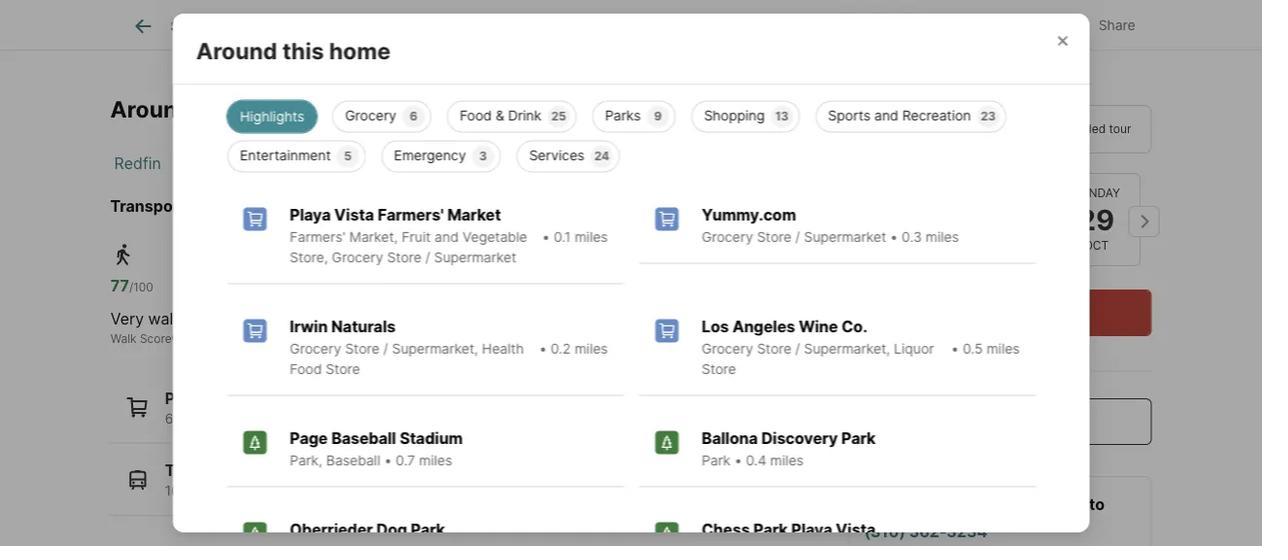 Task type: locate. For each thing, give the bounding box(es) containing it.
1 horizontal spatial 9
[[654, 110, 662, 124]]

® down transit
[[372, 332, 379, 347]]

/100 up some
[[320, 280, 344, 295]]

0 horizontal spatial food
[[289, 362, 322, 378]]

tour down favorite
[[848, 34, 892, 58]]

food left &
[[459, 108, 492, 124]]

and right sports
[[874, 108, 898, 124]]

r3
[[400, 483, 418, 500]]

search
[[171, 18, 217, 34]]

los
[[293, 155, 319, 174], [702, 318, 729, 337]]

supermarket, left health
[[392, 341, 478, 358]]

2 supermarket, from the left
[[804, 341, 890, 358]]

® inside some transit transit score ®
[[372, 332, 379, 347]]

1 horizontal spatial transit
[[299, 332, 337, 347]]

/100 inside 45 /100
[[320, 280, 344, 295]]

chess
[[702, 521, 750, 540]]

1 horizontal spatial cc
[[324, 483, 343, 500]]

farmers' market, fruit and vegetable store, grocery store / supermarket
[[289, 229, 527, 266]]

1 supermarket, from the left
[[392, 341, 478, 358]]

• left 0.7
[[384, 453, 392, 470]]

0 vertical spatial supermarket
[[804, 229, 886, 246]]

baseball up 4,
[[326, 453, 380, 470]]

2 oct from the left
[[1084, 239, 1109, 253]]

1 vertical spatial 9
[[344, 411, 353, 427]]

® inside very walkable walk score ®
[[172, 332, 179, 347]]

0 vertical spatial angeles
[[323, 155, 382, 174]]

playa inside villas at playa vista - montecito (310) 362-3234
[[929, 495, 970, 514]]

1 horizontal spatial /100
[[320, 280, 344, 295]]

self guided tour
[[1044, 122, 1132, 137]]

1 score from the left
[[140, 332, 172, 347]]

• left 0.4 on the bottom
[[734, 453, 742, 470]]

store down 'naturals'
[[345, 341, 379, 358]]

miles
[[574, 229, 608, 246], [926, 229, 959, 246], [574, 341, 608, 358], [987, 341, 1020, 358], [419, 453, 452, 470], [770, 453, 804, 470]]

0 horizontal spatial oct
[[884, 239, 909, 253]]

page
[[289, 430, 328, 449]]

grocery
[[345, 108, 396, 124], [702, 229, 753, 246], [332, 250, 383, 266], [289, 341, 341, 358], [702, 341, 753, 358]]

list box containing grocery
[[211, 93, 1051, 173]]

score inside very walkable walk score ®
[[140, 332, 172, 347]]

playa inside tour villas at playa vista - montecito
[[976, 34, 1028, 58]]

1 vertical spatial supermarket
[[434, 250, 516, 266]]

grocery for grocery
[[345, 108, 396, 124]]

restaurants,
[[264, 411, 340, 427]]

9
[[654, 110, 662, 124], [344, 411, 353, 427]]

around up the redfin link
[[110, 96, 191, 123]]

110,
[[195, 483, 220, 500]]

places for places 6 groceries, 19 restaurants, 9 parks
[[165, 389, 215, 408]]

playa up 5
[[289, 96, 348, 123]]

grocery for grocery store / supermarket, liquor store
[[702, 341, 753, 358]]

0 horizontal spatial transit
[[165, 462, 218, 481]]

9 right parks
[[654, 110, 662, 124]]

store down the fruit
[[387, 250, 421, 266]]

1 vertical spatial los
[[702, 318, 729, 337]]

0.5
[[963, 341, 983, 358]]

0 horizontal spatial farmers'
[[289, 229, 345, 246]]

1 horizontal spatial score
[[340, 332, 372, 347]]

redfin
[[114, 155, 161, 174]]

bike score ®
[[478, 332, 544, 347]]

0 vertical spatial tour
[[848, 34, 892, 58]]

transit up 108, at the bottom left
[[165, 462, 218, 481]]

store down yummy.com
[[757, 229, 791, 246]]

0 vertical spatial farmers'
[[377, 206, 443, 225]]

0 horizontal spatial score
[[140, 332, 172, 347]]

transit down some
[[299, 332, 337, 347]]

1 vertical spatial transit
[[165, 462, 218, 481]]

dog
[[376, 521, 407, 540]]

9 inside places 6 groceries, 19 restaurants, 9 parks
[[344, 411, 353, 427]]

0 horizontal spatial and
[[434, 229, 458, 246]]

oct
[[884, 239, 909, 253], [1084, 239, 1109, 253]]

cc right 2,
[[324, 483, 343, 500]]

playa up 3234
[[929, 495, 970, 514]]

supermarket, down the co.
[[804, 341, 890, 358]]

floor plans
[[363, 18, 434, 34]]

vegetable
[[462, 229, 527, 246]]

1 vertical spatial farmers'
[[289, 229, 345, 246]]

/ down yummy.com
[[795, 229, 800, 246]]

0 horizontal spatial angeles
[[323, 155, 382, 174]]

1 ® from the left
[[172, 332, 179, 347]]

grocery inside grocery store / supermarket, health food store
[[289, 341, 341, 358]]

groceries,
[[177, 411, 241, 427]]

transit
[[345, 310, 392, 329]]

transit
[[299, 332, 337, 347], [165, 462, 218, 481]]

0 horizontal spatial cc
[[284, 483, 304, 500]]

1 horizontal spatial places
[[393, 34, 438, 50]]

1 horizontal spatial tour
[[895, 122, 921, 137]]

angeles down around villas at playa vista - montecito
[[323, 155, 382, 174]]

los for los angeles wine co.
[[702, 318, 729, 337]]

1 oct from the left
[[884, 239, 909, 253]]

1 horizontal spatial and
[[874, 108, 898, 124]]

/100 up 'very'
[[129, 280, 153, 295]]

shopping
[[704, 108, 765, 124]]

0 horizontal spatial 6
[[165, 411, 173, 427]]

grocery inside yummy.com grocery store / supermarket • 0.3 miles
[[702, 229, 753, 246]]

supermarket left 0.3 on the right of page
[[804, 229, 886, 246]]

• 0.1 miles
[[542, 229, 608, 246]]

1 cc from the left
[[284, 483, 304, 500]]

transit inside some transit transit score ®
[[299, 332, 337, 347]]

score for transit
[[340, 332, 372, 347]]

® down walkable
[[172, 332, 179, 347]]

1 horizontal spatial food
[[459, 108, 492, 124]]

0 vertical spatial 6
[[409, 110, 417, 124]]

supermarket, inside grocery store / supermarket, liquor store
[[804, 341, 890, 358]]

108,
[[165, 483, 192, 500]]

0 horizontal spatial supermarket,
[[392, 341, 478, 358]]

2 ® from the left
[[372, 332, 379, 347]]

® for transit
[[372, 332, 379, 347]]

park,
[[289, 453, 322, 470]]

• 0.5 miles
[[951, 341, 1020, 358]]

13
[[775, 110, 789, 124]]

supermarket
[[804, 229, 886, 246], [434, 250, 516, 266]]

villas
[[896, 34, 949, 58], [197, 96, 257, 123], [266, 197, 308, 216], [865, 495, 907, 514]]

very walkable walk score ®
[[110, 310, 213, 347]]

tour inside 'option'
[[895, 122, 921, 137]]

overview
[[260, 18, 321, 34]]

services 24
[[529, 148, 609, 164]]

naturals
[[331, 318, 395, 337]]

list box containing tour in person
[[848, 105, 1152, 154]]

vista
[[1032, 34, 1082, 58], [353, 96, 410, 123], [457, 155, 494, 174], [375, 197, 414, 216], [334, 206, 374, 225], [974, 495, 1013, 514], [836, 521, 876, 540]]

grocery down irwin
[[289, 341, 341, 358]]

tour left in
[[895, 122, 921, 137]]

6 inside places 6 groceries, 19 restaurants, 9 parks
[[165, 411, 173, 427]]

0.2
[[550, 341, 571, 358]]

montecito
[[848, 63, 945, 87], [431, 96, 542, 123], [429, 197, 506, 216], [1028, 495, 1105, 514]]

1 vertical spatial angeles
[[732, 318, 795, 337]]

farmers' inside farmers' market, fruit and vegetable store, grocery store / supermarket
[[289, 229, 345, 246]]

angeles left wine
[[732, 318, 795, 337]]

• inside ballona discovery park park • 0.4 miles
[[734, 453, 742, 470]]

park down 'ballona'
[[702, 453, 730, 470]]

1 vertical spatial 6
[[165, 411, 173, 427]]

1 horizontal spatial oct
[[1084, 239, 1109, 253]]

places tab list
[[196, 14, 1067, 70]]

villas up california link
[[197, 96, 257, 123]]

tour inside tour villas at playa vista - montecito
[[848, 34, 892, 58]]

schools
[[657, 18, 710, 34]]

farmers'
[[377, 206, 443, 225], [289, 229, 345, 246]]

1 vertical spatial and
[[434, 229, 458, 246]]

villas right near
[[266, 197, 308, 216]]

2 horizontal spatial ®
[[536, 332, 544, 347]]

® left 0.2
[[536, 332, 544, 347]]

3 score from the left
[[504, 332, 536, 347]]

1 /100 from the left
[[129, 280, 153, 295]]

1 horizontal spatial supermarket,
[[804, 341, 890, 358]]

• inside page baseball stadium park, baseball • 0.7 miles
[[384, 453, 392, 470]]

miles down stadium
[[419, 453, 452, 470]]

/ down the fruit
[[425, 250, 430, 266]]

19
[[245, 411, 260, 427]]

0 vertical spatial places
[[393, 34, 438, 50]]

2 score from the left
[[340, 332, 372, 347]]

los angeles
[[293, 155, 382, 174]]

park
[[841, 430, 876, 449], [702, 453, 730, 470], [411, 521, 445, 540], [753, 521, 788, 540]]

2 cc from the left
[[324, 483, 343, 500]]

9 left "parks"
[[344, 411, 353, 427]]

1 vertical spatial food
[[289, 362, 322, 378]]

playa vista farmers' market
[[289, 206, 501, 225]]

villas inside villas at playa vista - montecito (310) 362-3234
[[865, 495, 907, 514]]

around this home dialog
[[173, 14, 1090, 546]]

playa vista link
[[413, 155, 494, 174]]

park right dog
[[411, 521, 445, 540]]

montecito inside villas at playa vista - montecito (310) 362-3234
[[1028, 495, 1105, 514]]

0 horizontal spatial supermarket
[[434, 250, 516, 266]]

montecito inside tour villas at playa vista - montecito
[[848, 63, 945, 87]]

angeles inside around this home dialog
[[732, 318, 795, 337]]

x-out
[[994, 17, 1031, 34]]

los inside around this home dialog
[[702, 318, 729, 337]]

around inside dialog
[[196, 37, 277, 64]]

0 horizontal spatial tour
[[848, 34, 892, 58]]

places inside places 6 groceries, 19 restaurants, 9 parks
[[165, 389, 215, 408]]

1 horizontal spatial angeles
[[732, 318, 795, 337]]

0 vertical spatial transit
[[299, 332, 337, 347]]

0 horizontal spatial 9
[[344, 411, 353, 427]]

places for places
[[393, 34, 438, 50]]

around down search
[[196, 37, 277, 64]]

grocery up 5
[[345, 108, 396, 124]]

playa down x-
[[976, 34, 1028, 58]]

farmers' up the fruit
[[377, 206, 443, 225]]

/100 for 77
[[129, 280, 153, 295]]

score right walk
[[140, 332, 172, 347]]

playa left (310)
[[791, 521, 832, 540]]

0 horizontal spatial ®
[[172, 332, 179, 347]]

sports
[[828, 108, 871, 124]]

0 vertical spatial los
[[293, 155, 319, 174]]

grocery store / supermarket, health food store
[[289, 341, 524, 378]]

tour in person option
[[848, 105, 998, 154]]

supermarket,
[[392, 341, 478, 358], [804, 341, 890, 358]]

miles right 0.3 on the right of page
[[926, 229, 959, 246]]

grocery down yummy.com
[[702, 229, 753, 246]]

amenities tab
[[529, 3, 635, 50]]

2 /100 from the left
[[320, 280, 344, 295]]

7,
[[387, 483, 397, 500]]

villas down favorite
[[896, 34, 949, 58]]

out
[[1008, 17, 1031, 34]]

/100 inside the 77 /100
[[129, 280, 153, 295]]

playa
[[976, 34, 1028, 58], [289, 96, 348, 123], [413, 155, 453, 174], [330, 197, 371, 216], [289, 206, 330, 225], [929, 495, 970, 514], [791, 521, 832, 540]]

tab list
[[110, 0, 747, 50]]

0 vertical spatial 9
[[654, 110, 662, 124]]

store,
[[289, 250, 328, 266]]

supermarket, inside grocery store / supermarket, health food store
[[392, 341, 478, 358]]

0 horizontal spatial /100
[[129, 280, 153, 295]]

score right "bike"
[[504, 332, 536, 347]]

miles right 0.2
[[574, 341, 608, 358]]

in
[[924, 122, 934, 137]]

store down los angeles wine co.
[[757, 341, 791, 358]]

14,
[[224, 483, 242, 500]]

share button
[[1055, 4, 1152, 44]]

/100 inside 88 /100
[[498, 280, 522, 295]]

farmers' up store,
[[289, 229, 345, 246]]

at inside villas at playa vista - montecito (310) 362-3234
[[910, 495, 925, 514]]

california
[[192, 155, 262, 174]]

6 up emergency at the top of page
[[409, 110, 417, 124]]

6 left groceries,
[[165, 411, 173, 427]]

places
[[393, 34, 438, 50], [165, 389, 215, 408]]

list box
[[211, 93, 1051, 173], [848, 105, 1152, 154]]

oct down 27
[[884, 239, 909, 253]]

liquor
[[894, 341, 934, 358]]

score down transit
[[340, 332, 372, 347]]

1 horizontal spatial 6
[[409, 110, 417, 124]]

page baseball stadium park, baseball • 0.7 miles
[[289, 430, 463, 470]]

transportation near villas at playa vista - montecito
[[110, 197, 506, 216]]

2 horizontal spatial cc
[[363, 483, 383, 500]]

ballona discovery park park • 0.4 miles
[[702, 430, 876, 470]]

grocery down market,
[[332, 250, 383, 266]]

/ down los angeles wine co.
[[795, 341, 800, 358]]

cc left 2,
[[284, 483, 304, 500]]

•
[[542, 229, 550, 246], [890, 229, 898, 246], [539, 341, 547, 358], [951, 341, 959, 358], [384, 453, 392, 470], [734, 453, 742, 470]]

miles right 0.5
[[987, 341, 1020, 358]]

angeles for los angeles wine co.
[[732, 318, 795, 337]]

(310)
[[865, 522, 906, 541]]

27
[[879, 203, 913, 237]]

3 /100 from the left
[[498, 280, 522, 295]]

x-
[[994, 17, 1008, 34]]

score inside some transit transit score ®
[[340, 332, 372, 347]]

1 vertical spatial places
[[165, 389, 215, 408]]

tab
[[631, 18, 1063, 66]]

2 horizontal spatial /100
[[498, 280, 522, 295]]

2 horizontal spatial score
[[504, 332, 536, 347]]

co.
[[842, 318, 867, 337]]

tab list containing search
[[110, 0, 747, 50]]

emergency
[[394, 148, 466, 164]]

1 vertical spatial around
[[110, 96, 191, 123]]

0 horizontal spatial around
[[110, 96, 191, 123]]

1 horizontal spatial los
[[702, 318, 729, 337]]

oberrieder dog park
[[289, 521, 445, 540]]

schools tab
[[635, 3, 731, 50]]

irwin naturals
[[289, 318, 395, 337]]

miles inside page baseball stadium park, baseball • 0.7 miles
[[419, 453, 452, 470]]

• left 0.3 on the right of page
[[890, 229, 898, 246]]

1 horizontal spatial supermarket
[[804, 229, 886, 246]]

cc left 7,
[[363, 483, 383, 500]]

food down irwin
[[289, 362, 322, 378]]

0 vertical spatial and
[[874, 108, 898, 124]]

park right chess
[[753, 521, 788, 540]]

1 horizontal spatial around
[[196, 37, 277, 64]]

baseball down "parks"
[[331, 430, 396, 449]]

oct down 29
[[1084, 239, 1109, 253]]

0 vertical spatial around
[[196, 37, 277, 64]]

villas up (310)
[[865, 495, 907, 514]]

grocery down los angeles wine co.
[[702, 341, 753, 358]]

yummy.com grocery store / supermarket • 0.3 miles
[[702, 206, 959, 246]]

around for around villas at playa vista - montecito
[[110, 96, 191, 123]]

places inside tab
[[393, 34, 438, 50]]

grocery inside grocery store / supermarket, liquor store
[[702, 341, 753, 358]]

and right the fruit
[[434, 229, 458, 246]]

• inside yummy.com grocery store / supermarket • 0.3 miles
[[890, 229, 898, 246]]

grocery inside list box
[[345, 108, 396, 124]]

supermarket down vegetable
[[434, 250, 516, 266]]

/ down 'naturals'
[[383, 341, 388, 358]]

1 horizontal spatial ®
[[372, 332, 379, 347]]

- inside tour villas at playa vista - montecito
[[1086, 34, 1095, 58]]

25
[[551, 110, 566, 124]]

miles down discovery
[[770, 453, 804, 470]]

0 horizontal spatial places
[[165, 389, 215, 408]]

fruit
[[401, 229, 430, 246]]

list box inside around this home dialog
[[211, 93, 1051, 173]]

/100 up bike score ®
[[498, 280, 522, 295]]

1 vertical spatial tour
[[895, 122, 921, 137]]

0 horizontal spatial los
[[293, 155, 319, 174]]

16,
[[246, 483, 264, 500]]

playa up market,
[[330, 197, 371, 216]]

angeles for los angeles
[[323, 155, 382, 174]]



Task type: vqa. For each thing, say whether or not it's contained in the screenshot.
LEAST at the left of the page
no



Task type: describe. For each thing, give the bounding box(es) containing it.
los angeles link
[[293, 155, 382, 174]]

oberrieder
[[289, 521, 373, 540]]

store down some transit transit score ®
[[325, 362, 360, 378]]

3 ® from the left
[[536, 332, 544, 347]]

/100 for 45
[[320, 280, 344, 295]]

places tab
[[200, 18, 631, 66]]

grocery inside farmers' market, fruit and vegetable store, grocery store / supermarket
[[332, 250, 383, 266]]

drink
[[508, 108, 541, 124]]

search link
[[132, 15, 217, 38]]

&
[[495, 108, 504, 124]]

/ inside farmers' market, fruit and vegetable store, grocery store / supermarket
[[425, 250, 430, 266]]

california link
[[192, 155, 262, 174]]

ballona
[[702, 430, 758, 449]]

- inside villas at playa vista - montecito (310) 362-3234
[[1017, 495, 1024, 514]]

wine
[[799, 318, 838, 337]]

tour
[[1110, 122, 1132, 137]]

and inside farmers' market, fruit and vegetable store, grocery store / supermarket
[[434, 229, 458, 246]]

parks
[[357, 411, 392, 427]]

score for walkable
[[140, 332, 172, 347]]

floor plans tab
[[342, 3, 456, 50]]

4,
[[347, 483, 359, 500]]

transportation
[[110, 197, 224, 216]]

9 inside list box
[[654, 110, 662, 124]]

amenities
[[550, 18, 614, 34]]

very
[[110, 310, 144, 329]]

overview tab
[[239, 3, 342, 50]]

walkable
[[148, 310, 213, 329]]

24
[[594, 150, 609, 164]]

at inside tour villas at playa vista - montecito
[[953, 34, 972, 58]]

home
[[329, 37, 390, 64]]

health
[[482, 341, 524, 358]]

miles right 0.1 at the top of page
[[574, 229, 608, 246]]

tour for tour in person
[[895, 122, 921, 137]]

market,
[[349, 229, 398, 246]]

places 6 groceries, 19 restaurants, 9 parks
[[165, 389, 392, 427]]

some
[[299, 310, 341, 329]]

45
[[299, 277, 320, 296]]

® for walkable
[[172, 332, 179, 347]]

around this home element
[[196, 14, 414, 65]]

1 horizontal spatial farmers'
[[377, 206, 443, 225]]

grocery store / supermarket, liquor store
[[702, 341, 934, 378]]

some transit transit score ®
[[299, 310, 392, 347]]

store up 'ballona'
[[702, 362, 736, 378]]

23
[[981, 110, 996, 124]]

around villas at playa vista - montecito
[[110, 96, 542, 123]]

around for around this home
[[196, 37, 277, 64]]

store inside yummy.com grocery store / supermarket • 0.3 miles
[[757, 229, 791, 246]]

supermarket inside yummy.com grocery store / supermarket • 0.3 miles
[[804, 229, 886, 246]]

transit inside transit 108, 110, 14, 16, 3, cc 2, cc 4, cc 7, r3
[[165, 462, 218, 481]]

tab inside places tab list
[[631, 18, 1063, 66]]

supermarket, for los angeles wine co.
[[804, 341, 890, 358]]

3234
[[947, 522, 988, 541]]

/ inside grocery store / supermarket, liquor store
[[795, 341, 800, 358]]

0 vertical spatial food
[[459, 108, 492, 124]]

floor
[[363, 18, 396, 34]]

• left 0.5
[[951, 341, 959, 358]]

food inside grocery store / supermarket, health food store
[[289, 362, 322, 378]]

oct inside sunday 29 oct
[[1084, 239, 1109, 253]]

villas inside tour villas at playa vista - montecito
[[896, 34, 949, 58]]

irwin
[[289, 318, 327, 337]]

oct inside 27 oct
[[884, 239, 909, 253]]

tour for tour villas at playa vista - montecito
[[848, 34, 892, 58]]

highlights
[[240, 109, 304, 125]]

supermarket, for irwin naturals
[[392, 341, 478, 358]]

sunday
[[1073, 187, 1120, 201]]

0.1
[[553, 229, 571, 246]]

• left 0.1 at the top of page
[[542, 229, 550, 246]]

yummy.com
[[702, 206, 796, 225]]

1 vertical spatial baseball
[[326, 453, 380, 470]]

miles inside ballona discovery park park • 0.4 miles
[[770, 453, 804, 470]]

this
[[282, 37, 324, 64]]

tour in person
[[895, 122, 977, 137]]

77
[[110, 277, 129, 296]]

miles inside yummy.com grocery store / supermarket • 0.3 miles
[[926, 229, 959, 246]]

sunday 29 oct
[[1073, 187, 1120, 253]]

playa up store,
[[289, 206, 330, 225]]

27 oct
[[879, 203, 913, 253]]

market
[[447, 206, 501, 225]]

store inside farmers' market, fruit and vegetable store, grocery store / supermarket
[[387, 250, 421, 266]]

0.3
[[902, 229, 922, 246]]

vista inside villas at playa vista - montecito (310) 362-3234
[[974, 495, 1013, 514]]

playa vista
[[413, 155, 494, 174]]

3
[[479, 150, 487, 164]]

(310) 362-3234 link
[[865, 522, 988, 541]]

88
[[478, 277, 498, 296]]

5
[[344, 150, 351, 164]]

fees
[[477, 18, 508, 34]]

77 /100
[[110, 277, 153, 296]]

0.4
[[746, 453, 766, 470]]

person
[[937, 122, 977, 137]]

chess park playa vista
[[702, 521, 876, 540]]

recreation
[[902, 108, 971, 124]]

los for los angeles
[[293, 155, 319, 174]]

villas at playa vista - montecito (310) 362-3234
[[865, 495, 1105, 541]]

near
[[228, 197, 262, 216]]

vista inside tour villas at playa vista - montecito
[[1032, 34, 1082, 58]]

los angeles wine co.
[[702, 318, 867, 337]]

/100 for 88
[[498, 280, 522, 295]]

fees tab
[[456, 3, 529, 50]]

transit 108, 110, 14, 16, 3, cc 2, cc 4, cc 7, r3
[[165, 462, 418, 500]]

next image
[[1129, 207, 1160, 238]]

grocery for grocery store / supermarket, health food store
[[289, 341, 341, 358]]

around this home
[[196, 37, 390, 64]]

sports and recreation 23
[[828, 108, 996, 124]]

x-out button
[[951, 4, 1048, 44]]

parks
[[605, 108, 641, 124]]

/ inside grocery store / supermarket, health food store
[[383, 341, 388, 358]]

park right discovery
[[841, 430, 876, 449]]

favorite
[[875, 17, 926, 34]]

0 vertical spatial baseball
[[331, 430, 396, 449]]

playa left 3
[[413, 155, 453, 174]]

plans
[[400, 18, 434, 34]]

6 inside around this home dialog
[[409, 110, 417, 124]]

3 cc from the left
[[363, 483, 383, 500]]

• left 0.2
[[539, 341, 547, 358]]

/ inside yummy.com grocery store / supermarket • 0.3 miles
[[795, 229, 800, 246]]

3,
[[268, 483, 280, 500]]

supermarket inside farmers' market, fruit and vegetable store, grocery store / supermarket
[[434, 250, 516, 266]]

discovery
[[761, 430, 838, 449]]

2,
[[308, 483, 320, 500]]

self
[[1044, 122, 1065, 137]]

362-
[[910, 522, 947, 541]]



